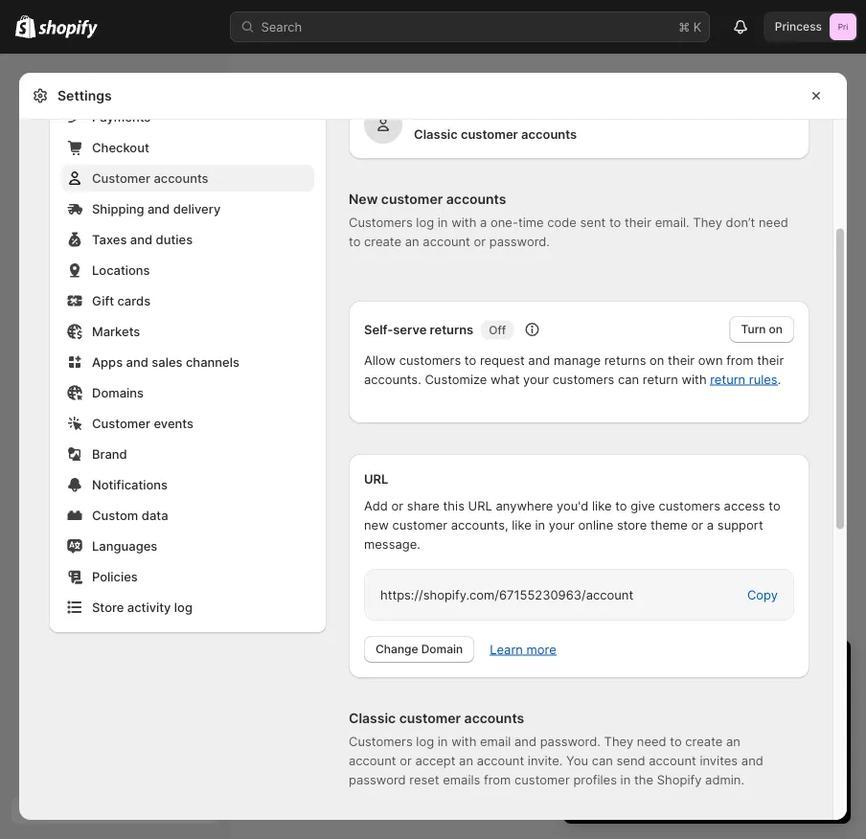 Task type: describe. For each thing, give the bounding box(es) containing it.
to inside 'to customize your online store and add bonus features'
[[722, 731, 734, 746]]

locations
[[92, 263, 150, 278]]

accounts down checkout link
[[154, 171, 209, 186]]

pick your plan
[[669, 785, 746, 799]]

create inside new customer accounts customers log in with a one-time code sent to their email. they don't need to create an account or password.
[[364, 234, 402, 249]]

a inside add or share this url anywhere you'd like to give customers access to new customer accounts, like in your online store theme or a support message.
[[707, 518, 715, 533]]

your inside 'to customize your online store and add bonus features'
[[801, 731, 827, 746]]

your right what
[[524, 372, 550, 387]]

what
[[491, 372, 520, 387]]

in up accept
[[438, 734, 448, 749]]

custom
[[92, 508, 138, 523]]

customer for customer events
[[92, 416, 151, 431]]

customer for customer accounts
[[92, 171, 151, 186]]

shipping and delivery
[[92, 201, 221, 216]]

to right sent
[[610, 215, 622, 230]]

checkout link
[[61, 134, 315, 161]]

plan
[[723, 785, 746, 799]]

features
[[762, 750, 810, 765]]

you'd
[[557, 499, 589, 513]]

copy
[[748, 588, 779, 603]]

share
[[407, 499, 440, 513]]

log for classic
[[417, 734, 435, 749]]

new
[[364, 518, 389, 533]]

1 horizontal spatial like
[[593, 499, 612, 513]]

on inside allow customers to request and manage returns on their own from their accounts.
[[650, 353, 665, 368]]

request
[[480, 353, 525, 368]]

and down customize
[[742, 754, 764, 769]]

classic inside classic customer accounts customers log in with email and password. they need to create an account or accept an account invite. you can send account invites and password reset emails from customer profiles in the shopify admin.
[[349, 711, 396, 727]]

$50 app store credit link
[[598, 731, 718, 746]]

⌘ k
[[679, 19, 702, 34]]

reset
[[410, 773, 440, 788]]

give
[[631, 499, 656, 513]]

customer down invite.
[[515, 773, 570, 788]]

custom data
[[92, 508, 168, 523]]

send
[[617, 754, 646, 769]]

1
[[583, 657, 592, 681]]

domain
[[422, 643, 463, 657]]

$50
[[598, 731, 622, 746]]

self-serve returns
[[364, 322, 474, 337]]

or inside classic customer accounts customers log in with email and password. they need to create an account or accept an account invite. you can send account invites and password reset emails from customer profiles in the shopify admin.
[[400, 754, 412, 769]]

customers inside allow customers to request and manage returns on their own from their accounts.
[[400, 353, 461, 368]]

access
[[725, 499, 766, 513]]

⌘
[[679, 19, 691, 34]]

gift cards link
[[61, 288, 315, 315]]

https://shopify.com/67155230963/account
[[381, 588, 634, 603]]

customer events
[[92, 416, 194, 431]]

serve
[[393, 322, 427, 337]]

checkout
[[92, 140, 149, 155]]

invite.
[[528, 754, 563, 769]]

create inside classic customer accounts customers log in with email and password. they need to create an account or accept an account invite. you can send account invites and password reset emails from customer profiles in the shopify admin.
[[686, 734, 723, 749]]

search
[[261, 19, 302, 34]]

shipping
[[92, 201, 144, 216]]

0 vertical spatial can
[[618, 372, 640, 387]]

allow customers to request and manage returns on their own from their accounts.
[[364, 353, 785, 387]]

off
[[489, 323, 507, 337]]

customers inside add or share this url anywhere you'd like to give customers access to new customer accounts, like in your online store theme or a support message.
[[659, 499, 721, 513]]

customer up accept
[[400, 711, 461, 727]]

your inside dropdown button
[[692, 657, 732, 681]]

classic customer accounts customers log in with email and password. they need to create an account or accept an account invite. you can send account invites and password reset emails from customer profiles in the shopify admin.
[[349, 711, 764, 788]]

support
[[718, 518, 764, 533]]

email.
[[656, 215, 690, 230]]

and right taxes
[[130, 232, 153, 247]]

this
[[443, 499, 465, 513]]

classic inside version classic customer accounts
[[414, 127, 458, 141]]

day
[[597, 657, 630, 681]]

gift cards
[[92, 293, 151, 308]]

pick
[[669, 785, 692, 799]]

admin.
[[706, 773, 745, 788]]

domains link
[[61, 380, 315, 407]]

customers for classic
[[349, 734, 413, 749]]

and inside 'to customize your online store and add bonus features'
[[671, 750, 693, 765]]

taxes
[[92, 232, 127, 247]]

activity
[[127, 600, 171, 615]]

.
[[778, 372, 782, 387]]

add or share this url anywhere you'd like to give customers access to new customer accounts, like in your online store theme or a support message.
[[364, 499, 781, 552]]

shopify image
[[39, 20, 98, 39]]

data
[[142, 508, 168, 523]]

password. inside classic customer accounts customers log in with email and password. they need to create an account or accept an account invite. you can send account invites and password reset emails from customer profiles in the shopify admin.
[[541, 734, 601, 749]]

turn on
[[742, 323, 783, 337]]

they inside classic customer accounts customers log in with email and password. they need to create an account or accept an account invite. you can send account invites and password reset emails from customer profiles in the shopify admin.
[[605, 734, 634, 749]]

your inside add or share this url anywhere you'd like to give customers access to new customer accounts, like in your online store theme or a support message.
[[549, 518, 575, 533]]

shipping and delivery link
[[61, 196, 315, 222]]

account inside new customer accounts customers log in with a one-time code sent to their email. they don't need to create an account or password.
[[423, 234, 471, 249]]

bonus
[[722, 750, 758, 765]]

with for classic
[[452, 734, 477, 749]]

profiles
[[574, 773, 617, 788]]

allow
[[364, 353, 396, 368]]

add
[[364, 499, 388, 513]]

rules
[[750, 372, 778, 387]]

and down customer accounts
[[148, 201, 170, 216]]

delivery
[[173, 201, 221, 216]]

can inside classic customer accounts customers log in with email and password. they need to create an account or accept an account invite. you can send account invites and password reset emails from customer profiles in the shopify admin.
[[592, 754, 614, 769]]

account down email
[[477, 754, 525, 769]]

to customize your online store and add bonus features
[[598, 731, 827, 765]]

add
[[696, 750, 719, 765]]

self-
[[364, 322, 393, 337]]

in inside new customer accounts customers log in with a one-time code sent to their email. they don't need to create an account or password.
[[438, 215, 448, 230]]

from inside classic customer accounts customers log in with email and password. they need to create an account or accept an account invite. you can send account invites and password reset emails from customer profiles in the shopify admin.
[[484, 773, 511, 788]]

0 vertical spatial url
[[364, 472, 389, 487]]

new customer accounts customers log in with a one-time code sent to their email. they don't need to create an account or password.
[[349, 191, 789, 249]]

shopify
[[658, 773, 702, 788]]

languages
[[92, 539, 158, 554]]

payments link
[[61, 104, 315, 130]]

store inside add or share this url anywhere you'd like to give customers access to new customer accounts, like in your online store theme or a support message.
[[617, 518, 648, 533]]

change domain button
[[364, 637, 475, 664]]

app
[[625, 731, 647, 746]]

from inside allow customers to request and manage returns on their own from their accounts.
[[727, 353, 754, 368]]

settings dialog
[[19, 0, 848, 840]]

domains
[[92, 385, 144, 400]]

customer inside version classic customer accounts
[[461, 127, 519, 141]]

trial
[[737, 657, 771, 681]]

or inside new customer accounts customers log in with a one-time code sent to their email. they don't need to create an account or password.
[[474, 234, 486, 249]]

custom data link
[[61, 502, 315, 529]]

shopify image
[[15, 15, 36, 38]]

locations link
[[61, 257, 315, 284]]

taxes and duties link
[[61, 226, 315, 253]]

version
[[414, 107, 458, 122]]

to inside classic customer accounts customers log in with email and password. they need to create an account or accept an account invite. you can send account invites and password reset emails from customer profiles in the shopify admin.
[[671, 734, 682, 749]]

online inside add or share this url anywhere you'd like to give customers access to new customer accounts, like in your online store theme or a support message.
[[579, 518, 614, 533]]

customize
[[425, 372, 487, 387]]

customer inside add or share this url anywhere you'd like to give customers access to new customer accounts, like in your online store theme or a support message.
[[393, 518, 448, 533]]



Task type: locate. For each thing, give the bounding box(es) containing it.
return down own
[[711, 372, 746, 387]]

with for new
[[452, 215, 477, 230]]

with left one-
[[452, 215, 477, 230]]

store down give
[[617, 518, 648, 533]]

in inside dropdown button
[[671, 657, 686, 681]]

1 return from the left
[[643, 372, 679, 387]]

1 vertical spatial create
[[686, 734, 723, 749]]

url up 'add'
[[364, 472, 389, 487]]

1 horizontal spatial return
[[711, 372, 746, 387]]

2 vertical spatial store
[[637, 750, 667, 765]]

in left "the"
[[621, 773, 631, 788]]

customer accounts link
[[61, 165, 315, 192]]

learn
[[490, 642, 523, 657]]

2 customers from the top
[[349, 734, 413, 749]]

an
[[405, 234, 420, 249], [727, 734, 741, 749], [459, 754, 474, 769]]

returns
[[430, 322, 474, 337], [605, 353, 647, 368]]

customers inside new customer accounts customers log in with a one-time code sent to their email. they don't need to create an account or password.
[[349, 215, 413, 230]]

1 vertical spatial store
[[651, 731, 681, 746]]

customers up theme
[[659, 499, 721, 513]]

languages link
[[61, 533, 315, 560]]

learn more link
[[490, 642, 557, 657]]

2 vertical spatial with
[[452, 734, 477, 749]]

online inside 'to customize your online store and add bonus features'
[[598, 750, 634, 765]]

account up password
[[349, 754, 396, 769]]

accounts inside new customer accounts customers log in with a one-time code sent to their email. they don't need to create an account or password.
[[447, 191, 507, 208]]

your right pick
[[695, 785, 720, 799]]

like right you'd
[[593, 499, 612, 513]]

0 vertical spatial from
[[727, 353, 754, 368]]

online
[[579, 518, 614, 533], [598, 750, 634, 765]]

1 vertical spatial a
[[707, 518, 715, 533]]

2 horizontal spatial customers
[[659, 499, 721, 513]]

password.
[[490, 234, 550, 249], [541, 734, 601, 749]]

log up accept
[[417, 734, 435, 749]]

create
[[364, 234, 402, 249], [686, 734, 723, 749]]

settings
[[58, 88, 112, 104]]

dialog
[[855, 73, 867, 821]]

and up invite.
[[515, 734, 537, 749]]

1 vertical spatial customer
[[92, 416, 151, 431]]

own
[[699, 353, 723, 368]]

taxes and duties
[[92, 232, 193, 247]]

log for new
[[417, 215, 435, 230]]

1 horizontal spatial from
[[727, 353, 754, 368]]

to left give
[[616, 499, 628, 513]]

1 vertical spatial on
[[650, 353, 665, 368]]

with inside classic customer accounts customers log in with email and password. they need to create an account or accept an account invite. you can send account invites and password reset emails from customer profiles in the shopify admin.
[[452, 734, 477, 749]]

0 vertical spatial with
[[452, 215, 477, 230]]

an up serve
[[405, 234, 420, 249]]

password. up you
[[541, 734, 601, 749]]

policies
[[92, 570, 138, 584]]

to left "credit"
[[671, 734, 682, 749]]

and inside allow customers to request and manage returns on their own from their accounts.
[[529, 353, 551, 368]]

customers down manage at the right top of the page
[[553, 372, 615, 387]]

store right app
[[651, 731, 681, 746]]

notifications link
[[61, 472, 315, 499]]

their left own
[[668, 353, 695, 368]]

their up rules
[[758, 353, 785, 368]]

url inside add or share this url anywhere you'd like to give customers access to new customer accounts, like in your online store theme or a support message.
[[468, 499, 493, 513]]

to up customize
[[465, 353, 477, 368]]

accounts up one-
[[447, 191, 507, 208]]

store
[[92, 600, 124, 615]]

you
[[567, 754, 589, 769]]

1 vertical spatial returns
[[605, 353, 647, 368]]

cards
[[117, 293, 151, 308]]

to up bonus
[[722, 731, 734, 746]]

2 customer from the top
[[92, 416, 151, 431]]

create up add
[[686, 734, 723, 749]]

1 horizontal spatial a
[[707, 518, 715, 533]]

on left own
[[650, 353, 665, 368]]

on
[[770, 323, 783, 337], [650, 353, 665, 368]]

an up emails
[[459, 754, 474, 769]]

a left one-
[[480, 215, 487, 230]]

copy button
[[736, 582, 790, 609]]

customers for new
[[349, 215, 413, 230]]

log inside classic customer accounts customers log in with email and password. they need to create an account or accept an account invite. you can send account invites and password reset emails from customer profiles in the shopify admin.
[[417, 734, 435, 749]]

their left email.
[[625, 215, 652, 230]]

accounts up new customer accounts customers log in with a one-time code sent to their email. they don't need to create an account or password. on the top of the page
[[522, 127, 577, 141]]

0 vertical spatial returns
[[430, 322, 474, 337]]

in down the anywhere at bottom
[[535, 518, 546, 533]]

customers up customize
[[400, 353, 461, 368]]

sent
[[581, 215, 606, 230]]

code
[[548, 215, 577, 230]]

store activity log
[[92, 600, 193, 615]]

1 horizontal spatial url
[[468, 499, 493, 513]]

1 vertical spatial online
[[598, 750, 634, 765]]

customers
[[349, 215, 413, 230], [349, 734, 413, 749]]

2 vertical spatial log
[[417, 734, 435, 749]]

0 vertical spatial like
[[593, 499, 612, 513]]

need up send
[[637, 734, 667, 749]]

0 horizontal spatial can
[[592, 754, 614, 769]]

customer down checkout
[[92, 171, 151, 186]]

password. inside new customer accounts customers log in with a one-time code sent to their email. they don't need to create an account or password.
[[490, 234, 550, 249]]

0 horizontal spatial like
[[512, 518, 532, 533]]

password. down time
[[490, 234, 550, 249]]

1 vertical spatial url
[[468, 499, 493, 513]]

url
[[364, 472, 389, 487], [468, 499, 493, 513]]

email
[[480, 734, 511, 749]]

need
[[759, 215, 789, 230], [637, 734, 667, 749]]

a
[[480, 215, 487, 230], [707, 518, 715, 533]]

customer down domains
[[92, 416, 151, 431]]

1 vertical spatial need
[[637, 734, 667, 749]]

store activity log link
[[61, 595, 315, 621]]

1 vertical spatial log
[[174, 600, 193, 615]]

and right request
[[529, 353, 551, 368]]

0 vertical spatial an
[[405, 234, 420, 249]]

0 horizontal spatial create
[[364, 234, 402, 249]]

can
[[618, 372, 640, 387], [592, 754, 614, 769]]

0 vertical spatial online
[[579, 518, 614, 533]]

create down new
[[364, 234, 402, 249]]

accounts.
[[364, 372, 422, 387]]

1 horizontal spatial on
[[770, 323, 783, 337]]

log left one-
[[417, 215, 435, 230]]

to down new
[[349, 234, 361, 249]]

markets link
[[61, 318, 315, 345]]

0 horizontal spatial url
[[364, 472, 389, 487]]

0 horizontal spatial need
[[637, 734, 667, 749]]

from right emails
[[484, 773, 511, 788]]

0 vertical spatial create
[[364, 234, 402, 249]]

one-
[[491, 215, 519, 230]]

0 vertical spatial customers
[[400, 353, 461, 368]]

2 horizontal spatial an
[[727, 734, 741, 749]]

customer down share
[[393, 518, 448, 533]]

0 horizontal spatial on
[[650, 353, 665, 368]]

the
[[635, 773, 654, 788]]

princess image
[[830, 13, 857, 40]]

policies link
[[61, 564, 315, 591]]

change
[[376, 643, 419, 657]]

2 vertical spatial an
[[459, 754, 474, 769]]

theme
[[651, 518, 688, 533]]

customers up password
[[349, 734, 413, 749]]

0 vertical spatial a
[[480, 215, 487, 230]]

from up 'return rules' link
[[727, 353, 754, 368]]

accounts inside classic customer accounts customers log in with email and password. they need to create an account or accept an account invite. you can send account invites and password reset emails from customer profiles in the shopify admin.
[[465, 711, 525, 727]]

1 vertical spatial can
[[592, 754, 614, 769]]

customers inside classic customer accounts customers log in with email and password. they need to create an account or accept an account invite. you can send account invites and password reset emails from customer profiles in the shopify admin.
[[349, 734, 413, 749]]

customers down new
[[349, 215, 413, 230]]

they left don't
[[694, 215, 723, 230]]

apps
[[92, 355, 123, 370]]

1 vertical spatial from
[[484, 773, 511, 788]]

2 horizontal spatial their
[[758, 353, 785, 368]]

an up bonus
[[727, 734, 741, 749]]

accounts inside version classic customer accounts
[[522, 127, 577, 141]]

1 vertical spatial with
[[682, 372, 707, 387]]

1 customers from the top
[[349, 215, 413, 230]]

in inside add or share this url anywhere you'd like to give customers access to new customer accounts, like in your online store theme or a support message.
[[535, 518, 546, 533]]

brand link
[[61, 441, 315, 468]]

1 vertical spatial like
[[512, 518, 532, 533]]

like down the anywhere at bottom
[[512, 518, 532, 533]]

with down own
[[682, 372, 707, 387]]

with
[[452, 215, 477, 230], [682, 372, 707, 387], [452, 734, 477, 749]]

don't
[[726, 215, 756, 230]]

manage
[[554, 353, 601, 368]]

0 vertical spatial they
[[694, 215, 723, 230]]

2 return from the left
[[711, 372, 746, 387]]

a left "support"
[[707, 518, 715, 533]]

1 horizontal spatial they
[[694, 215, 723, 230]]

return left 'return rules' link
[[643, 372, 679, 387]]

your left the trial
[[692, 657, 732, 681]]

1 vertical spatial an
[[727, 734, 741, 749]]

need right don't
[[759, 215, 789, 230]]

in right 'left' at the right bottom
[[671, 657, 686, 681]]

to right the access at the right of the page
[[769, 499, 781, 513]]

1 day left in your trial element
[[564, 690, 851, 825]]

log inside new customer accounts customers log in with a one-time code sent to their email. they don't need to create an account or password.
[[417, 215, 435, 230]]

on inside button
[[770, 323, 783, 337]]

accounts up email
[[465, 711, 525, 727]]

returns right serve
[[430, 322, 474, 337]]

turn on button
[[730, 316, 795, 343]]

0 vertical spatial log
[[417, 215, 435, 230]]

1 vertical spatial customers
[[349, 734, 413, 749]]

in left one-
[[438, 215, 448, 230]]

1 day left in your trial button
[[564, 641, 851, 681]]

and
[[148, 201, 170, 216], [130, 232, 153, 247], [529, 353, 551, 368], [126, 355, 148, 370], [515, 734, 537, 749], [671, 750, 693, 765], [742, 754, 764, 769]]

and up shopify
[[671, 750, 693, 765]]

gift
[[92, 293, 114, 308]]

1 horizontal spatial an
[[459, 754, 474, 769]]

1 horizontal spatial can
[[618, 372, 640, 387]]

1 vertical spatial classic
[[349, 711, 396, 727]]

apps and sales channels link
[[61, 349, 315, 376]]

to inside allow customers to request and manage returns on their own from their accounts.
[[465, 353, 477, 368]]

account up self-serve returns
[[423, 234, 471, 249]]

with inside new customer accounts customers log in with a one-time code sent to their email. they don't need to create an account or password.
[[452, 215, 477, 230]]

url up accounts,
[[468, 499, 493, 513]]

credit
[[684, 731, 718, 746]]

0 vertical spatial customers
[[349, 215, 413, 230]]

their inside new customer accounts customers log in with a one-time code sent to their email. they don't need to create an account or password.
[[625, 215, 652, 230]]

emails
[[443, 773, 481, 788]]

1 horizontal spatial their
[[668, 353, 695, 368]]

returns inside allow customers to request and manage returns on their own from their accounts.
[[605, 353, 647, 368]]

0 vertical spatial store
[[617, 518, 648, 533]]

a inside new customer accounts customers log in with a one-time code sent to their email. they don't need to create an account or password.
[[480, 215, 487, 230]]

return rules link
[[711, 372, 778, 387]]

1 customer from the top
[[92, 171, 151, 186]]

0 horizontal spatial classic
[[349, 711, 396, 727]]

0 vertical spatial need
[[759, 215, 789, 230]]

0 vertical spatial password.
[[490, 234, 550, 249]]

1 vertical spatial password.
[[541, 734, 601, 749]]

need inside new customer accounts customers log in with a one-time code sent to their email. they don't need to create an account or password.
[[759, 215, 789, 230]]

on right 'turn'
[[770, 323, 783, 337]]

an inside new customer accounts customers log in with a one-time code sent to their email. they don't need to create an account or password.
[[405, 234, 420, 249]]

account up shopify
[[649, 754, 697, 769]]

1 horizontal spatial classic
[[414, 127, 458, 141]]

2 vertical spatial customers
[[659, 499, 721, 513]]

password
[[349, 773, 406, 788]]

customer inside new customer accounts customers log in with a one-time code sent to their email. they don't need to create an account or password.
[[381, 191, 443, 208]]

returns up customize what your customers can return with return rules .
[[605, 353, 647, 368]]

time
[[519, 215, 544, 230]]

your up features
[[801, 731, 827, 746]]

pick your plan link
[[583, 779, 832, 805]]

1 horizontal spatial returns
[[605, 353, 647, 368]]

they
[[694, 215, 723, 230], [605, 734, 634, 749]]

customize
[[737, 731, 798, 746]]

classic up password
[[349, 711, 396, 727]]

1 horizontal spatial need
[[759, 215, 789, 230]]

customer right new
[[381, 191, 443, 208]]

1 day left in your trial
[[583, 657, 771, 681]]

0 horizontal spatial from
[[484, 773, 511, 788]]

with for customize
[[682, 372, 707, 387]]

1 horizontal spatial customers
[[553, 372, 615, 387]]

events
[[154, 416, 194, 431]]

0 horizontal spatial return
[[643, 372, 679, 387]]

0 horizontal spatial customers
[[400, 353, 461, 368]]

1 horizontal spatial create
[[686, 734, 723, 749]]

0 horizontal spatial a
[[480, 215, 487, 230]]

and right apps
[[126, 355, 148, 370]]

0 vertical spatial classic
[[414, 127, 458, 141]]

learn more
[[490, 642, 557, 657]]

your down you'd
[[549, 518, 575, 533]]

0 vertical spatial customer
[[92, 171, 151, 186]]

message.
[[364, 537, 421, 552]]

store inside 'to customize your online store and add bonus features'
[[637, 750, 667, 765]]

version classic customer accounts
[[414, 107, 577, 141]]

0 horizontal spatial their
[[625, 215, 652, 230]]

they inside new customer accounts customers log in with a one-time code sent to their email. they don't need to create an account or password.
[[694, 215, 723, 230]]

accounts
[[522, 127, 577, 141], [154, 171, 209, 186], [447, 191, 507, 208], [465, 711, 525, 727]]

$50 app store credit
[[598, 731, 718, 746]]

log down policies link
[[174, 600, 193, 615]]

change domain
[[376, 643, 463, 657]]

online down $50
[[598, 750, 634, 765]]

0 horizontal spatial they
[[605, 734, 634, 749]]

1 vertical spatial they
[[605, 734, 634, 749]]

sales
[[152, 355, 183, 370]]

0 horizontal spatial returns
[[430, 322, 474, 337]]

with left email
[[452, 734, 477, 749]]

princess
[[776, 20, 823, 34]]

need inside classic customer accounts customers log in with email and password. they need to create an account or accept an account invite. you can send account invites and password reset emails from customer profiles in the shopify admin.
[[637, 734, 667, 749]]

customer up one-
[[461, 127, 519, 141]]

1 vertical spatial customers
[[553, 372, 615, 387]]

accounts,
[[451, 518, 509, 533]]

they up send
[[605, 734, 634, 749]]

classic down version
[[414, 127, 458, 141]]

0 horizontal spatial an
[[405, 234, 420, 249]]

left
[[636, 657, 665, 681]]

store down the $50 app store credit at right
[[637, 750, 667, 765]]

online down you'd
[[579, 518, 614, 533]]

0 vertical spatial on
[[770, 323, 783, 337]]

log inside 'link'
[[174, 600, 193, 615]]



Task type: vqa. For each thing, say whether or not it's contained in the screenshot.
text box on the top
no



